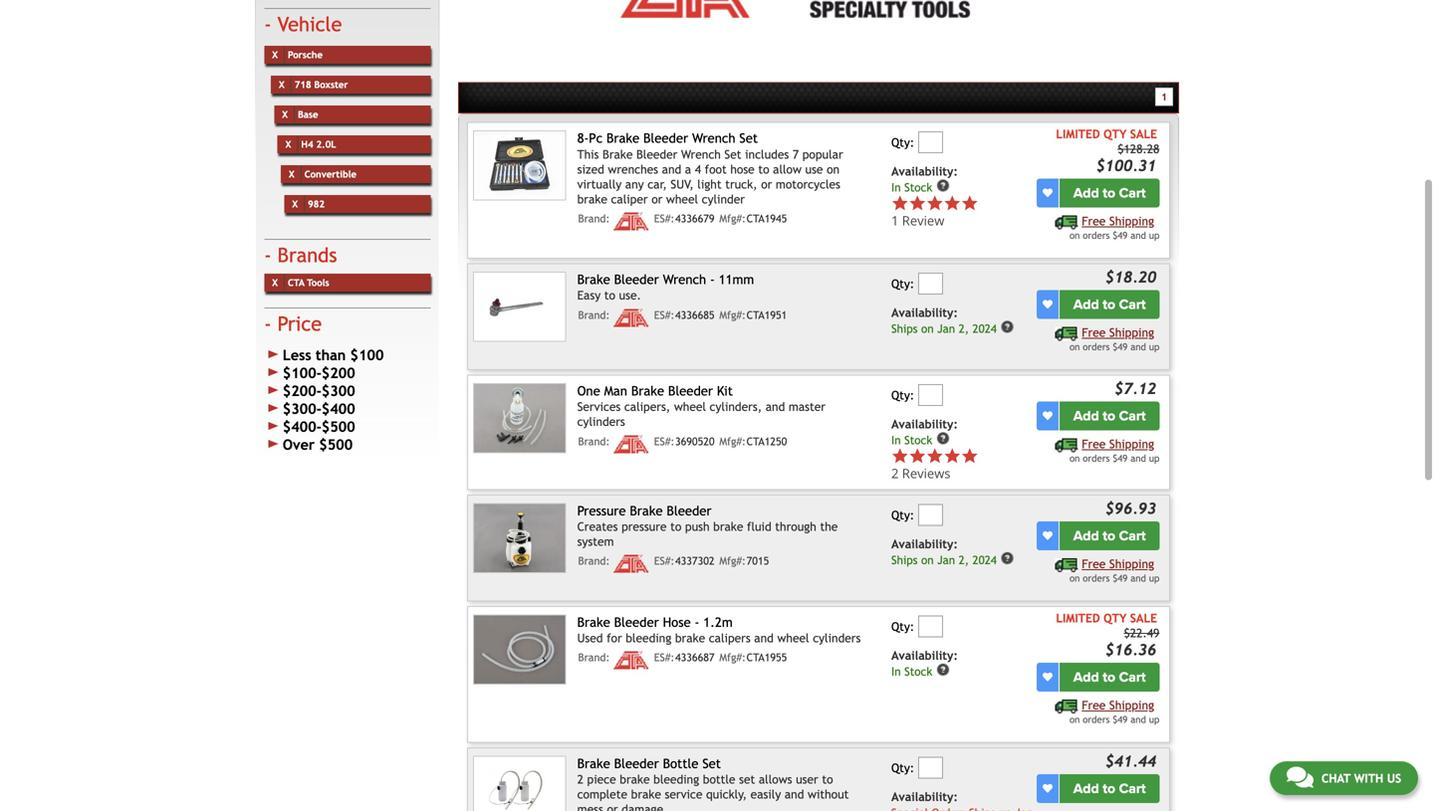 Task type: vqa. For each thing, say whether or not it's contained in the screenshot.
5th up
yes



Task type: locate. For each thing, give the bounding box(es) containing it.
3 in from the top
[[892, 666, 901, 679]]

free shipping image for $7.12
[[1056, 439, 1079, 453]]

es#: left the 4336687
[[654, 652, 675, 665]]

light
[[698, 177, 722, 191]]

and up cta1955
[[755, 632, 774, 646]]

add for $18.20
[[1074, 296, 1100, 313]]

2 2, from the top
[[959, 554, 969, 567]]

orders down $18.20
[[1083, 342, 1110, 353]]

qty: for $41.44
[[892, 762, 915, 776]]

1 vertical spatial stock
[[905, 434, 933, 447]]

add to cart for $41.44
[[1074, 781, 1146, 798]]

2 add to cart from the top
[[1074, 296, 1146, 313]]

2 jan from the top
[[938, 554, 956, 567]]

brake up the easy
[[577, 272, 610, 287]]

1 2, from the top
[[959, 322, 969, 336]]

sized
[[577, 162, 605, 176]]

shipping for $18.20
[[1110, 326, 1155, 340]]

bleeding
[[626, 632, 672, 646], [654, 773, 700, 787]]

0 vertical spatial free shipping image
[[1056, 327, 1079, 341]]

ships for $18.20
[[892, 322, 918, 336]]

3 shipping from the top
[[1110, 437, 1155, 451]]

to up 'without'
[[822, 773, 833, 787]]

0 vertical spatial add to wish list image
[[1043, 188, 1053, 198]]

sale
[[1131, 127, 1158, 141], [1131, 612, 1158, 626]]

2 availability: in stock from the top
[[892, 417, 958, 447]]

1 stock from the top
[[905, 181, 933, 194]]

brand: down used
[[578, 652, 610, 665]]

1 up from the top
[[1149, 230, 1160, 241]]

brand: for $96.93
[[578, 556, 610, 568]]

1 qty: from the top
[[892, 136, 915, 149]]

1 cta tools - corporate logo image from the top
[[614, 212, 650, 230]]

use.
[[619, 289, 642, 303]]

or right 'truck,'
[[761, 177, 772, 191]]

2 free shipping image from the top
[[1056, 700, 1079, 714]]

es#: down brake bleeder wrench - 11mm easy to use.
[[654, 309, 675, 322]]

and up $96.93
[[1131, 453, 1147, 464]]

add to wish list image for $7.12
[[1043, 411, 1053, 421]]

3 add to cart button from the top
[[1060, 402, 1160, 431]]

2 up from the top
[[1149, 342, 1160, 353]]

set up bottle
[[703, 757, 721, 772]]

x left h4
[[286, 139, 291, 150]]

5 add from the top
[[1074, 669, 1100, 686]]

add to cart button down $96.93
[[1060, 522, 1160, 551]]

up up $41.44
[[1149, 715, 1160, 726]]

limited qty sale $22.49 $16.36
[[1056, 612, 1160, 659]]

1 vertical spatial or
[[652, 192, 663, 206]]

free up $96.93
[[1082, 437, 1106, 451]]

1 availability: in stock from the top
[[892, 164, 958, 194]]

qty inside limited qty sale $128.28 $100.31
[[1104, 127, 1127, 141]]

brake
[[577, 192, 608, 206], [714, 520, 744, 534], [675, 632, 706, 646], [620, 773, 650, 787], [631, 788, 661, 802]]

2 cart from the top
[[1119, 296, 1146, 313]]

6 add from the top
[[1074, 781, 1100, 798]]

up
[[1149, 230, 1160, 241], [1149, 342, 1160, 353], [1149, 453, 1160, 464], [1149, 573, 1160, 584], [1149, 715, 1160, 726]]

add to cart button down $16.36
[[1060, 663, 1160, 692]]

2 left piece
[[577, 773, 584, 787]]

1 vertical spatial cylinders
[[813, 632, 861, 646]]

set inside brake bleeder bottle set 2 piece brake bleeding bottle set allows user to complete brake service quickly, easily and without mess or damage
[[703, 757, 721, 772]]

brake up piece
[[577, 757, 610, 772]]

add to wish list image for $16.36
[[1043, 673, 1053, 683]]

brake up used
[[577, 615, 610, 631]]

less
[[283, 347, 311, 363]]

qty:
[[892, 136, 915, 149], [892, 277, 915, 291], [892, 389, 915, 403], [892, 509, 915, 523], [892, 620, 915, 634], [892, 762, 915, 776]]

1 horizontal spatial or
[[652, 192, 663, 206]]

4 add to cart from the top
[[1074, 528, 1146, 545]]

free shipping on orders $49 and up for $7.12
[[1070, 437, 1160, 464]]

mfg#: for $7.12
[[720, 436, 746, 448]]

4 es#: from the top
[[654, 556, 675, 568]]

1 orders from the top
[[1083, 230, 1110, 241]]

qty up $22.49
[[1104, 612, 1127, 626]]

0 vertical spatial in
[[892, 181, 901, 194]]

cart down $16.36
[[1119, 669, 1146, 686]]

2024
[[973, 322, 997, 336], [973, 554, 997, 567]]

x left 718
[[279, 79, 285, 90]]

cta tools - corporate logo image down pressure
[[614, 556, 650, 574]]

mfg#: left cta1250
[[720, 436, 746, 448]]

2 left 'reviews'
[[892, 465, 899, 483]]

includes
[[745, 147, 789, 161]]

5 es#: from the top
[[654, 652, 675, 665]]

sale up $22.49
[[1131, 612, 1158, 626]]

es#: for $7.12
[[654, 436, 675, 448]]

3 cart from the top
[[1119, 408, 1146, 425]]

5 free from the top
[[1082, 699, 1106, 713]]

0 vertical spatial or
[[761, 177, 772, 191]]

None text field
[[918, 385, 943, 407], [918, 616, 943, 638], [918, 385, 943, 407], [918, 616, 943, 638]]

brake down brake bleeder bottle set "link"
[[620, 773, 650, 787]]

5 cta tools - corporate logo image from the top
[[614, 652, 650, 670]]

and up $22.49
[[1131, 573, 1147, 584]]

cart for $96.93
[[1119, 528, 1146, 545]]

add to wish list image for $18.20
[[1043, 300, 1053, 310]]

brand: down system
[[578, 556, 610, 568]]

one man brake bleeder kit services calipers, wheel cylinders, and master cylinders
[[577, 383, 826, 429]]

1 vertical spatial limited
[[1056, 612, 1100, 626]]

4 cart from the top
[[1119, 528, 1146, 545]]

brand: down the easy
[[578, 309, 610, 322]]

4 add from the top
[[1074, 528, 1100, 545]]

and
[[662, 162, 682, 176], [1131, 230, 1147, 241], [1131, 342, 1147, 353], [766, 400, 785, 414], [1131, 453, 1147, 464], [1131, 573, 1147, 584], [755, 632, 774, 646], [1131, 715, 1147, 726], [785, 788, 804, 802]]

availability: in stock for reviews
[[892, 417, 958, 447]]

4 mfg#: from the top
[[720, 556, 746, 568]]

to down the $100.31
[[1103, 185, 1116, 202]]

1 vertical spatial 2
[[577, 773, 584, 787]]

2 add to cart button from the top
[[1060, 290, 1160, 319]]

or
[[761, 177, 772, 191], [652, 192, 663, 206], [607, 803, 618, 812]]

cart
[[1119, 185, 1146, 202], [1119, 296, 1146, 313], [1119, 408, 1146, 425], [1119, 528, 1146, 545], [1119, 669, 1146, 686], [1119, 781, 1146, 798]]

$49 up limited qty sale $22.49 $16.36
[[1113, 573, 1128, 584]]

ships for $96.93
[[892, 554, 918, 567]]

2 vertical spatial availability: in stock
[[892, 649, 958, 679]]

wrench
[[692, 130, 736, 146], [681, 147, 721, 161], [663, 272, 706, 287]]

2 sale from the top
[[1131, 612, 1158, 626]]

brake up wrenches
[[603, 147, 633, 161]]

1 add to wish list image from the top
[[1043, 300, 1053, 310]]

bleeding down the brake bleeder hose - 1.2m "link"
[[626, 632, 672, 646]]

cta1250
[[747, 436, 787, 448]]

1 vertical spatial in
[[892, 434, 901, 447]]

6 add to cart from the top
[[1074, 781, 1146, 798]]

brake inside 8-pc brake bleeder wrench set this brake bleeder wrench set includes 7 popular sized wrenches and a 4 foot hose to allow use on virtually any car, suv, light truck, or motorcycles brake caliper or wheel cylinder
[[577, 192, 608, 206]]

1 availability: ships on jan 2, 2024 from the top
[[892, 306, 997, 336]]

$200-
[[283, 383, 322, 399]]

3 free shipping image from the top
[[1056, 559, 1079, 573]]

pressure brake bleeder link
[[577, 504, 712, 519]]

1 horizontal spatial cylinders
[[813, 632, 861, 646]]

4 free from the top
[[1082, 557, 1106, 571]]

brake down virtually at top left
[[577, 192, 608, 206]]

0 vertical spatial 1
[[1162, 91, 1168, 103]]

1 vertical spatial 2,
[[959, 554, 969, 567]]

718
[[295, 79, 311, 90]]

2 vertical spatial in
[[892, 666, 901, 679]]

4 qty: from the top
[[892, 509, 915, 523]]

$400-
[[283, 419, 322, 435]]

1 vertical spatial 1
[[892, 212, 899, 230]]

wheel up "3690520"
[[674, 400, 706, 414]]

x for x cta tools
[[272, 277, 278, 288]]

2.0l
[[316, 139, 336, 150]]

free for $96.93
[[1082, 557, 1106, 571]]

less than $100 link
[[264, 347, 431, 364]]

1 horizontal spatial -
[[710, 272, 715, 287]]

bleeder up push
[[667, 504, 712, 519]]

0 vertical spatial limited
[[1056, 127, 1100, 141]]

x for x 982
[[292, 199, 298, 210]]

3 mfg#: from the top
[[720, 436, 746, 448]]

1 horizontal spatial 2
[[892, 465, 899, 483]]

bleeding down bottle
[[654, 773, 700, 787]]

free shipping image
[[1056, 327, 1079, 341], [1056, 700, 1079, 714]]

through
[[775, 520, 817, 534]]

bleeder inside 'one man brake bleeder kit services calipers, wheel cylinders, and master cylinders'
[[668, 383, 713, 399]]

2 vertical spatial wheel
[[778, 632, 810, 646]]

tools
[[307, 277, 329, 288]]

2 free from the top
[[1082, 326, 1106, 340]]

es#4337302 - 7015 - pressure brake bleeder - creates pressure to push brake fluid through the system - cta tools - audi bmw volkswagen mercedes benz mini porsche image
[[473, 504, 566, 574]]

add to cart button for $41.44
[[1060, 775, 1160, 804]]

0 vertical spatial sale
[[1131, 127, 1158, 141]]

free shipping on orders $49 and up up $41.44
[[1070, 699, 1160, 726]]

qty up $128.28
[[1104, 127, 1127, 141]]

3 add to cart from the top
[[1074, 408, 1146, 425]]

free for $18.20
[[1082, 326, 1106, 340]]

$200-$300 link
[[264, 382, 431, 400]]

0 vertical spatial cylinders
[[577, 415, 625, 429]]

- inside brake bleeder hose - 1.2m used for bleeding brake calipers and wheel cylinders
[[695, 615, 700, 631]]

x 982
[[292, 199, 325, 210]]

8-pc brake bleeder wrench set link
[[577, 130, 758, 146]]

0 horizontal spatial cylinders
[[577, 415, 625, 429]]

and left a
[[662, 162, 682, 176]]

0 vertical spatial availability: ships on jan 2, 2024
[[892, 306, 997, 336]]

comments image
[[1287, 766, 1314, 790]]

6 add to cart button from the top
[[1060, 775, 1160, 804]]

add to wish list image
[[1043, 188, 1053, 198], [1043, 531, 1053, 541], [1043, 673, 1053, 683]]

the
[[820, 520, 838, 534]]

es#: left "3690520"
[[654, 436, 675, 448]]

1 vertical spatial free shipping image
[[1056, 439, 1079, 453]]

bleeder up use.
[[614, 272, 659, 287]]

2 mfg#: from the top
[[720, 309, 746, 322]]

4 add to cart button from the top
[[1060, 522, 1160, 551]]

free shipping on orders $49 and up up $18.20
[[1070, 214, 1160, 241]]

free down $96.93
[[1082, 557, 1106, 571]]

4 brand: from the top
[[578, 556, 610, 568]]

orders up $96.93
[[1083, 453, 1110, 464]]

chat
[[1322, 772, 1351, 786]]

$49 up $96.93
[[1113, 453, 1128, 464]]

limited
[[1056, 127, 1100, 141], [1056, 612, 1100, 626]]

1 for 1 review
[[892, 212, 899, 230]]

2 add to wish list image from the top
[[1043, 411, 1053, 421]]

brand: for $18.20
[[578, 309, 610, 322]]

brand: down services
[[578, 436, 610, 448]]

$22.49
[[1124, 627, 1160, 640]]

2 vertical spatial wrench
[[663, 272, 706, 287]]

1 vertical spatial bleeding
[[654, 773, 700, 787]]

cta tools - corporate logo image down use.
[[614, 309, 650, 327]]

x for x base
[[282, 109, 288, 120]]

1 vertical spatial jan
[[938, 554, 956, 567]]

5 free shipping on orders $49 and up from the top
[[1070, 699, 1160, 726]]

piece
[[587, 773, 616, 787]]

2 vertical spatial add to wish list image
[[1043, 673, 1053, 683]]

2 vertical spatial or
[[607, 803, 618, 812]]

x base
[[282, 109, 318, 120]]

stock for reviews
[[905, 434, 933, 447]]

add to cart
[[1074, 185, 1146, 202], [1074, 296, 1146, 313], [1074, 408, 1146, 425], [1074, 528, 1146, 545], [1074, 669, 1146, 686], [1074, 781, 1146, 798]]

0 vertical spatial availability: in stock
[[892, 164, 958, 194]]

bleeding inside brake bleeder bottle set 2 piece brake bleeding bottle set allows user to complete brake service quickly, easily and without mess or damage
[[654, 773, 700, 787]]

and down user
[[785, 788, 804, 802]]

3 brand: from the top
[[578, 436, 610, 448]]

mfg#: left cta1951
[[720, 309, 746, 322]]

3 cta tools - corporate logo image from the top
[[614, 436, 650, 454]]

free down $16.36
[[1082, 699, 1106, 713]]

6 cart from the top
[[1119, 781, 1146, 798]]

0 vertical spatial bleeding
[[626, 632, 672, 646]]

1 add from the top
[[1074, 185, 1100, 202]]

2 brand: from the top
[[578, 309, 610, 322]]

2 stock from the top
[[905, 434, 933, 447]]

7015
[[747, 556, 769, 568]]

cta tools - corporate logo image down caliper
[[614, 212, 650, 230]]

pressure
[[577, 504, 626, 519]]

brake bleeder hose - 1.2m link
[[577, 615, 733, 631]]

x left cta
[[272, 277, 278, 288]]

0 vertical spatial 2
[[892, 465, 899, 483]]

brake
[[607, 130, 640, 146], [603, 147, 633, 161], [577, 272, 610, 287], [632, 383, 665, 399], [630, 504, 663, 519], [577, 615, 610, 631], [577, 757, 610, 772]]

add to cart button down $41.44
[[1060, 775, 1160, 804]]

bleeder up piece
[[614, 757, 659, 772]]

and inside brake bleeder bottle set 2 piece brake bleeding bottle set allows user to complete brake service quickly, easily and without mess or damage
[[785, 788, 804, 802]]

5 add to cart from the top
[[1074, 669, 1146, 686]]

to left push
[[671, 520, 682, 534]]

brand: for $7.12
[[578, 436, 610, 448]]

2 vertical spatial stock
[[905, 666, 933, 679]]

0 vertical spatial jan
[[938, 322, 956, 336]]

up up $18.20
[[1149, 230, 1160, 241]]

bleeder inside brake bleeder bottle set 2 piece brake bleeding bottle set allows user to complete brake service quickly, easily and without mess or damage
[[614, 757, 659, 772]]

to down 'includes'
[[759, 162, 770, 176]]

$300
[[322, 383, 355, 399]]

1 mfg#: from the top
[[720, 212, 746, 225]]

free shipping on orders $49 and up up $96.93
[[1070, 437, 1160, 464]]

allows
[[759, 773, 793, 787]]

$49 for $96.93
[[1113, 573, 1128, 584]]

pc
[[589, 130, 603, 146]]

1 in from the top
[[892, 181, 901, 194]]

1 1 review link from the top
[[892, 195, 1034, 230]]

0 vertical spatial -
[[710, 272, 715, 287]]

1 vertical spatial wheel
[[674, 400, 706, 414]]

0 horizontal spatial 2
[[577, 773, 584, 787]]

cart down $7.12
[[1119, 408, 1146, 425]]

or down the complete
[[607, 803, 618, 812]]

0 vertical spatial 2024
[[973, 322, 997, 336]]

None text field
[[918, 132, 943, 153], [918, 273, 943, 295], [918, 505, 943, 527], [918, 758, 943, 780], [918, 132, 943, 153], [918, 273, 943, 295], [918, 505, 943, 527], [918, 758, 943, 780]]

shipping down $7.12
[[1110, 437, 1155, 451]]

up for $18.20
[[1149, 342, 1160, 353]]

free shipping image for $96.93
[[1056, 559, 1079, 573]]

2 availability: ships on jan 2, 2024 from the top
[[892, 537, 997, 567]]

to left use.
[[604, 289, 616, 303]]

up up $22.49
[[1149, 573, 1160, 584]]

question sign image
[[936, 179, 950, 193], [1001, 320, 1015, 334], [936, 432, 950, 446], [936, 663, 950, 677]]

1 vertical spatial availability: in stock
[[892, 417, 958, 447]]

orders for $18.20
[[1083, 342, 1110, 353]]

any
[[625, 177, 644, 191]]

wheel inside 'one man brake bleeder kit services calipers, wheel cylinders, and master cylinders'
[[674, 400, 706, 414]]

1 sale from the top
[[1131, 127, 1158, 141]]

set up 'includes'
[[740, 130, 758, 146]]

1 vertical spatial availability: ships on jan 2, 2024
[[892, 537, 997, 567]]

qty inside limited qty sale $22.49 $16.36
[[1104, 612, 1127, 626]]

0 vertical spatial set
[[740, 130, 758, 146]]

mfg#: left 7015
[[720, 556, 746, 568]]

shipping for $7.12
[[1110, 437, 1155, 451]]

and up $18.20
[[1131, 230, 1147, 241]]

shipping down the $100.31
[[1110, 214, 1155, 228]]

add to cart down $7.12
[[1074, 408, 1146, 425]]

2 cta tools - corporate logo image from the top
[[614, 309, 650, 327]]

-
[[710, 272, 715, 287], [695, 615, 700, 631]]

than
[[316, 347, 346, 363]]

cart for $18.20
[[1119, 296, 1146, 313]]

pressure
[[622, 520, 667, 534]]

3 availability: in stock from the top
[[892, 649, 958, 679]]

5 availability: from the top
[[892, 649, 958, 663]]

0 vertical spatial wrench
[[692, 130, 736, 146]]

set
[[739, 773, 755, 787]]

2 orders from the top
[[1083, 342, 1110, 353]]

sale inside limited qty sale $128.28 $100.31
[[1131, 127, 1158, 141]]

0 vertical spatial add to wish list image
[[1043, 300, 1053, 310]]

orders up $18.20
[[1083, 230, 1110, 241]]

1 vertical spatial qty
[[1104, 612, 1127, 626]]

0 horizontal spatial or
[[607, 803, 618, 812]]

ships
[[892, 322, 918, 336], [892, 554, 918, 567]]

shipping for $96.93
[[1110, 557, 1155, 571]]

availability: in stock
[[892, 164, 958, 194], [892, 417, 958, 447], [892, 649, 958, 679]]

$500 down the $400-$500 link
[[319, 437, 353, 453]]

4 $49 from the top
[[1113, 573, 1128, 584]]

over
[[283, 437, 315, 453]]

mfg#: for $96.93
[[720, 556, 746, 568]]

4 up from the top
[[1149, 573, 1160, 584]]

0 vertical spatial qty
[[1104, 127, 1127, 141]]

1 vertical spatial set
[[725, 147, 742, 161]]

cart for $41.44
[[1119, 781, 1146, 798]]

add to cart for $96.93
[[1074, 528, 1146, 545]]

es#4337498 - cta7786 - brake bleeder bottle set - 2 piece brake bleeding bottle set allows user to complete brake service quickly, easily and without mess or damage - cta tools - audi bmw volkswagen mercedes benz mini porsche image
[[473, 757, 566, 812]]

4 shipping from the top
[[1110, 557, 1155, 571]]

2 vertical spatial free shipping image
[[1056, 559, 1079, 573]]

orders up $41.44
[[1083, 715, 1110, 726]]

- left 11mm
[[710, 272, 715, 287]]

up up $7.12
[[1149, 342, 1160, 353]]

2,
[[959, 322, 969, 336], [959, 554, 969, 567]]

qty: for $96.93
[[892, 509, 915, 523]]

$96.93
[[1106, 500, 1157, 518]]

- for limited qty sale
[[695, 615, 700, 631]]

4 free shipping on orders $49 and up from the top
[[1070, 557, 1160, 584]]

cta tools - corporate logo image
[[614, 212, 650, 230], [614, 309, 650, 327], [614, 436, 650, 454], [614, 556, 650, 574], [614, 652, 650, 670]]

1 vertical spatial add to wish list image
[[1043, 531, 1053, 541]]

limited for $100.31
[[1056, 127, 1100, 141]]

3 free shipping on orders $49 and up from the top
[[1070, 437, 1160, 464]]

cta tools - corporate logo image for $18.20
[[614, 309, 650, 327]]

availability: in stock for review
[[892, 164, 958, 194]]

cta tools - corporate logo image down for
[[614, 652, 650, 670]]

mfg#: down calipers
[[720, 652, 746, 665]]

2024 for $18.20
[[973, 322, 997, 336]]

orders up limited qty sale $22.49 $16.36
[[1083, 573, 1110, 584]]

4 orders from the top
[[1083, 573, 1110, 584]]

foot
[[705, 162, 727, 176]]

1 link
[[1156, 88, 1174, 106]]

- inside brake bleeder wrench - 11mm easy to use.
[[710, 272, 715, 287]]

1 2024 from the top
[[973, 322, 997, 336]]

5 qty: from the top
[[892, 620, 915, 634]]

2 add from the top
[[1074, 296, 1100, 313]]

4 cta tools - corporate logo image from the top
[[614, 556, 650, 574]]

2 limited from the top
[[1056, 612, 1100, 626]]

a
[[685, 162, 692, 176]]

es#3690520 - cta1250 - one man brake bleeder kit - services calipers, wheel cylinders, and master cylinders - cta tools - audi bmw volkswagen mercedes benz mini porsche image
[[473, 383, 566, 454]]

star image
[[892, 195, 909, 212], [909, 195, 927, 212], [927, 195, 944, 212], [944, 195, 961, 212], [961, 195, 979, 212], [892, 448, 909, 465], [909, 448, 927, 465], [927, 448, 944, 465]]

limited qty sale $128.28 $100.31
[[1056, 127, 1160, 175]]

cylinders inside brake bleeder hose - 1.2m used for bleeding brake calipers and wheel cylinders
[[813, 632, 861, 646]]

limited inside limited qty sale $128.28 $100.31
[[1056, 127, 1100, 141]]

mess
[[577, 803, 604, 812]]

add to wish list image for $100.31
[[1043, 188, 1053, 198]]

bleeder inside brake bleeder wrench - 11mm easy to use.
[[614, 272, 659, 287]]

0 vertical spatial free shipping image
[[1056, 216, 1079, 230]]

1 limited from the top
[[1056, 127, 1100, 141]]

$128.28
[[1118, 142, 1160, 156]]

1 vertical spatial 2024
[[973, 554, 997, 567]]

in for 2
[[892, 434, 901, 447]]

bleeder
[[644, 130, 688, 146], [637, 147, 678, 161], [614, 272, 659, 287], [668, 383, 713, 399], [667, 504, 712, 519], [614, 615, 659, 631], [614, 757, 659, 772]]

0 horizontal spatial 1
[[892, 212, 899, 230]]

add to cart button down $7.12
[[1060, 402, 1160, 431]]

1 vertical spatial -
[[695, 615, 700, 631]]

3 qty: from the top
[[892, 389, 915, 403]]

brake up calipers,
[[632, 383, 665, 399]]

brand:
[[578, 212, 610, 225], [578, 309, 610, 322], [578, 436, 610, 448], [578, 556, 610, 568], [578, 652, 610, 665]]

1 for 1
[[1162, 91, 1168, 103]]

or down car,
[[652, 192, 663, 206]]

3 add from the top
[[1074, 408, 1100, 425]]

x left the 982 on the top left of page
[[292, 199, 298, 210]]

2 $49 from the top
[[1113, 342, 1128, 353]]

star image
[[944, 448, 961, 465], [961, 448, 979, 465]]

free down $18.20
[[1082, 326, 1106, 340]]

hose
[[731, 162, 755, 176]]

0 vertical spatial 2,
[[959, 322, 969, 336]]

free shipping image
[[1056, 216, 1079, 230], [1056, 439, 1079, 453], [1056, 559, 1079, 573]]

x for x 718 boxster
[[279, 79, 285, 90]]

to down $96.93
[[1103, 528, 1116, 545]]

jan
[[938, 322, 956, 336], [938, 554, 956, 567]]

and inside brake bleeder hose - 1.2m used for bleeding brake calipers and wheel cylinders
[[755, 632, 774, 646]]

es#: left 4337302
[[654, 556, 675, 568]]

x left base
[[282, 109, 288, 120]]

on inside 8-pc brake bleeder wrench set this brake bleeder wrench set includes 7 popular sized wrenches and a 4 foot hose to allow use on virtually any car, suv, light truck, or motorcycles brake caliper or wheel cylinder
[[827, 162, 840, 176]]

x up the x 982
[[289, 169, 295, 180]]

without
[[808, 788, 849, 802]]

1 availability: from the top
[[892, 164, 958, 178]]

over $500 link
[[264, 436, 431, 454]]

0 vertical spatial ships
[[892, 322, 918, 336]]

sale inside limited qty sale $22.49 $16.36
[[1131, 612, 1158, 626]]

2 vertical spatial set
[[703, 757, 721, 772]]

1 vertical spatial free shipping image
[[1056, 700, 1079, 714]]

add to cart button for $18.20
[[1060, 290, 1160, 319]]

orders
[[1083, 230, 1110, 241], [1083, 342, 1110, 353], [1083, 453, 1110, 464], [1083, 573, 1110, 584], [1083, 715, 1110, 726]]

1 vertical spatial add to wish list image
[[1043, 411, 1053, 421]]

3 $49 from the top
[[1113, 453, 1128, 464]]

one
[[577, 383, 600, 399]]

5 orders from the top
[[1083, 715, 1110, 726]]

and left master
[[766, 400, 785, 414]]

shipping down $18.20
[[1110, 326, 1155, 340]]

es#: left "4336679"
[[654, 212, 675, 225]]

2 qty: from the top
[[892, 277, 915, 291]]

free shipping on orders $49 and up up $7.12
[[1070, 326, 1160, 353]]

in
[[892, 181, 901, 194], [892, 434, 901, 447], [892, 666, 901, 679]]

cta tools - corporate logo image for $7.12
[[614, 436, 650, 454]]

es#: 4337302 mfg#: 7015
[[654, 556, 769, 568]]

calipers,
[[625, 400, 671, 414]]

1 add to wish list image from the top
[[1043, 188, 1053, 198]]

0 vertical spatial stock
[[905, 181, 933, 194]]

bleeding inside brake bleeder hose - 1.2m used for bleeding brake calipers and wheel cylinders
[[626, 632, 672, 646]]

cart down $18.20
[[1119, 296, 1146, 313]]

0 vertical spatial wheel
[[666, 192, 698, 206]]

2 vertical spatial add to wish list image
[[1043, 785, 1053, 794]]

motorcycles
[[776, 177, 841, 191]]

free down the $100.31
[[1082, 214, 1106, 228]]

boxster
[[314, 79, 348, 90]]

user
[[796, 773, 819, 787]]

cta tools - corporate logo image for $96.93
[[614, 556, 650, 574]]

1 vertical spatial sale
[[1131, 612, 1158, 626]]

x for x porsche
[[272, 49, 278, 60]]

add to wish list image
[[1043, 300, 1053, 310], [1043, 411, 1053, 421], [1043, 785, 1053, 794]]

1 vertical spatial ships
[[892, 554, 918, 567]]

5 cart from the top
[[1119, 669, 1146, 686]]

2 2024 from the top
[[973, 554, 997, 567]]

- right hose
[[695, 615, 700, 631]]

availability:
[[892, 164, 958, 178], [892, 306, 958, 320], [892, 417, 958, 431], [892, 537, 958, 551], [892, 649, 958, 663], [892, 790, 958, 804]]

2 in from the top
[[892, 434, 901, 447]]

cart down $41.44
[[1119, 781, 1146, 798]]

- for $18.20
[[710, 272, 715, 287]]

es#: for $18.20
[[654, 309, 675, 322]]

limited inside limited qty sale $22.49 $16.36
[[1056, 612, 1100, 626]]

982
[[308, 199, 325, 210]]

1 horizontal spatial 1
[[1162, 91, 1168, 103]]

0 horizontal spatial -
[[695, 615, 700, 631]]

wheel
[[666, 192, 698, 206], [674, 400, 706, 414], [778, 632, 810, 646]]

3 orders from the top
[[1083, 453, 1110, 464]]

add to wish list image for $41.44
[[1043, 785, 1053, 794]]

up for $7.12
[[1149, 453, 1160, 464]]

availability: ships on jan 2, 2024
[[892, 306, 997, 336], [892, 537, 997, 567]]

6 qty: from the top
[[892, 762, 915, 776]]



Task type: describe. For each thing, give the bounding box(es) containing it.
cylinders,
[[710, 400, 762, 414]]

1 vertical spatial wrench
[[681, 147, 721, 161]]

x cta tools
[[272, 277, 329, 288]]

es#: 4336679 mfg#: cta1945
[[654, 212, 787, 225]]

2, for $18.20
[[959, 322, 969, 336]]

and up $7.12
[[1131, 342, 1147, 353]]

qty: for $18.20
[[892, 277, 915, 291]]

this
[[577, 147, 599, 161]]

to inside brake bleeder bottle set 2 piece brake bleeding bottle set allows user to complete brake service quickly, easily and without mess or damage
[[822, 773, 833, 787]]

1 add to cart button from the top
[[1060, 179, 1160, 208]]

4336679
[[675, 212, 715, 225]]

1 brand: from the top
[[578, 212, 610, 225]]

bleeding for bottle
[[654, 773, 700, 787]]

5 up from the top
[[1149, 715, 1160, 726]]

availability: ships on jan 2, 2024 for $96.93
[[892, 537, 997, 567]]

cta
[[288, 277, 305, 288]]

$300-
[[283, 401, 322, 417]]

1 shipping from the top
[[1110, 214, 1155, 228]]

qty for $16.36
[[1104, 612, 1127, 626]]

to down $16.36
[[1103, 669, 1116, 686]]

2 inside brake bleeder bottle set 2 piece brake bleeding bottle set allows user to complete brake service quickly, easily and without mess or damage
[[577, 773, 584, 787]]

1 free shipping image from the top
[[1056, 216, 1079, 230]]

brake bleeder bottle set link
[[577, 757, 721, 772]]

cart for $7.12
[[1119, 408, 1146, 425]]

master
[[789, 400, 826, 414]]

6 availability: from the top
[[892, 790, 958, 804]]

8-
[[577, 130, 589, 146]]

5 $49 from the top
[[1113, 715, 1128, 726]]

to down $18.20
[[1103, 296, 1116, 313]]

5 brand: from the top
[[578, 652, 610, 665]]

2, for $96.93
[[959, 554, 969, 567]]

es#: 4336685 mfg#: cta1951
[[654, 309, 787, 322]]

3 stock from the top
[[905, 666, 933, 679]]

1 es#: from the top
[[654, 212, 675, 225]]

limited for $16.36
[[1056, 612, 1100, 626]]

$300-$400 link
[[264, 400, 431, 418]]

2 add to wish list image from the top
[[1043, 531, 1053, 541]]

$49 for $18.20
[[1113, 342, 1128, 353]]

1 free from the top
[[1082, 214, 1106, 228]]

cta1951
[[747, 309, 787, 322]]

or inside brake bleeder bottle set 2 piece brake bleeding bottle set allows user to complete brake service quickly, easily and without mess or damage
[[607, 803, 618, 812]]

easy
[[577, 289, 601, 303]]

orders for $7.12
[[1083, 453, 1110, 464]]

$49 for $7.12
[[1113, 453, 1128, 464]]

brake inside brake bleeder hose - 1.2m used for bleeding brake calipers and wheel cylinders
[[675, 632, 706, 646]]

1 free shipping image from the top
[[1056, 327, 1079, 341]]

us
[[1388, 772, 1402, 786]]

free shipping on orders $49 and up for $18.20
[[1070, 326, 1160, 353]]

add for $7.12
[[1074, 408, 1100, 425]]

jan for $18.20
[[938, 322, 956, 336]]

$200
[[322, 365, 355, 381]]

1.2m
[[704, 615, 733, 631]]

to inside pressure brake bleeder creates pressure to push brake fluid through the system
[[671, 520, 682, 534]]

5 add to cart button from the top
[[1060, 663, 1160, 692]]

caliper
[[611, 192, 648, 206]]

es#: for $96.93
[[654, 556, 675, 568]]

2 horizontal spatial or
[[761, 177, 772, 191]]

5 mfg#: from the top
[[720, 652, 746, 665]]

1 free shipping on orders $49 and up from the top
[[1070, 214, 1160, 241]]

es#4336685 - cta1951 - brake bleeder wrench - 11mm - easy to use. - cta tools - audi bmw volkswagen mini porsche image
[[473, 272, 566, 342]]

4337302
[[675, 556, 715, 568]]

4 availability: from the top
[[892, 537, 958, 551]]

es#4336679 - cta1945 - 8-pc brake bleeder wrench set - this brake bleeder wrench set includes 7 popular sized wrenches and a 4 foot hose to allow use on virtually any car, suv, light truck, or motorcycles brake caliper or wheel cylinder - cta tools - audi bmw volkswagen mercedes benz mini porsche image
[[473, 130, 566, 201]]

2 1 review link from the top
[[892, 212, 979, 230]]

and inside 8-pc brake bleeder wrench set this brake bleeder wrench set includes 7 popular sized wrenches and a 4 foot hose to allow use on virtually any car, suv, light truck, or motorcycles brake caliper or wheel cylinder
[[662, 162, 682, 176]]

base
[[298, 109, 318, 120]]

8-pc brake bleeder wrench set this brake bleeder wrench set includes 7 popular sized wrenches and a 4 foot hose to allow use on virtually any car, suv, light truck, or motorcycles brake caliper or wheel cylinder
[[577, 130, 844, 206]]

availability: ships on jan 2, 2024 for $18.20
[[892, 306, 997, 336]]

$100-
[[283, 365, 322, 381]]

to inside brake bleeder wrench - 11mm easy to use.
[[604, 289, 616, 303]]

and up $41.44
[[1131, 715, 1147, 726]]

in for 1
[[892, 181, 901, 194]]

4
[[695, 162, 701, 176]]

brake inside pressure brake bleeder creates pressure to push brake fluid through the system
[[714, 520, 744, 534]]

7
[[793, 147, 799, 161]]

one man brake bleeder kit link
[[577, 383, 733, 399]]

$18.20
[[1106, 268, 1157, 286]]

sale for $16.36
[[1131, 612, 1158, 626]]

es#: 3690520 mfg#: cta1250
[[654, 436, 787, 448]]

damage
[[622, 803, 664, 812]]

11mm
[[719, 272, 754, 287]]

jan for $96.93
[[938, 554, 956, 567]]

creates
[[577, 520, 618, 534]]

popular
[[803, 147, 844, 161]]

brake inside brake bleeder bottle set 2 piece brake bleeding bottle set allows user to complete brake service quickly, easily and without mess or damage
[[577, 757, 610, 772]]

to down $41.44
[[1103, 781, 1116, 798]]

up for $96.93
[[1149, 573, 1160, 584]]

service
[[665, 788, 703, 802]]

easily
[[751, 788, 781, 802]]

$16.36
[[1106, 641, 1157, 659]]

brake right the pc
[[607, 130, 640, 146]]

virtually
[[577, 177, 622, 191]]

x for x h4 2.0l
[[286, 139, 291, 150]]

1 star image from the left
[[944, 448, 961, 465]]

bleeder up a
[[644, 130, 688, 146]]

vehicle
[[278, 12, 342, 36]]

$100.31
[[1097, 157, 1157, 175]]

2 2 reviews link from the top
[[892, 465, 979, 483]]

wheel inside brake bleeder hose - 1.2m used for bleeding brake calipers and wheel cylinders
[[778, 632, 810, 646]]

stock for review
[[905, 181, 933, 194]]

bleeder inside pressure brake bleeder creates pressure to push brake fluid through the system
[[667, 504, 712, 519]]

5 shipping from the top
[[1110, 699, 1155, 713]]

orders for $96.93
[[1083, 573, 1110, 584]]

question sign image
[[1001, 552, 1015, 566]]

x for x convertible
[[289, 169, 295, 180]]

with
[[1355, 772, 1384, 786]]

x porsche
[[272, 49, 323, 60]]

used
[[577, 632, 603, 646]]

services
[[577, 400, 621, 414]]

bleeding for hose
[[626, 632, 672, 646]]

mfg#: for $18.20
[[720, 309, 746, 322]]

man
[[604, 383, 628, 399]]

and inside 'one man brake bleeder kit services calipers, wheel cylinders, and master cylinders'
[[766, 400, 785, 414]]

fluid
[[747, 520, 772, 534]]

0 vertical spatial $500
[[322, 419, 355, 435]]

2024 for $96.93
[[973, 554, 997, 567]]

1 $49 from the top
[[1113, 230, 1128, 241]]

2 reviews
[[892, 465, 951, 483]]

car,
[[648, 177, 667, 191]]

add for $96.93
[[1074, 528, 1100, 545]]

complete
[[577, 788, 628, 802]]

for
[[607, 632, 622, 646]]

$100-$200 link
[[264, 364, 431, 382]]

$41.44
[[1106, 753, 1157, 771]]

to down $7.12
[[1103, 408, 1116, 425]]

brake inside brake bleeder wrench - 11mm easy to use.
[[577, 272, 610, 287]]

4336685
[[675, 309, 715, 322]]

use
[[806, 162, 823, 176]]

brake bleeder wrench - 11mm easy to use.
[[577, 272, 754, 303]]

suv,
[[671, 177, 694, 191]]

add to cart button for $7.12
[[1060, 402, 1160, 431]]

pressure brake bleeder creates pressure to push brake fluid through the system
[[577, 504, 838, 549]]

reviews
[[902, 465, 951, 483]]

price
[[278, 312, 322, 336]]

bleeder inside brake bleeder hose - 1.2m used for bleeding brake calipers and wheel cylinders
[[614, 615, 659, 631]]

to inside 8-pc brake bleeder wrench set this brake bleeder wrench set includes 7 popular sized wrenches and a 4 foot hose to allow use on virtually any car, suv, light truck, or motorcycles brake caliper or wheel cylinder
[[759, 162, 770, 176]]

chat with us link
[[1270, 762, 1419, 796]]

cylinders inside 'one man brake bleeder kit services calipers, wheel cylinders, and master cylinders'
[[577, 415, 625, 429]]

2 availability: from the top
[[892, 306, 958, 320]]

3 availability: from the top
[[892, 417, 958, 431]]

cta1945
[[747, 212, 787, 225]]

1 vertical spatial $500
[[319, 437, 353, 453]]

porsche
[[288, 49, 323, 60]]

qty: for $7.12
[[892, 389, 915, 403]]

brake up damage
[[631, 788, 661, 802]]

qty for $100.31
[[1104, 127, 1127, 141]]

add to cart button for $96.93
[[1060, 522, 1160, 551]]

cta1955
[[747, 652, 787, 665]]

add to cart for $18.20
[[1074, 296, 1146, 313]]

free shipping on orders $49 and up for $96.93
[[1070, 557, 1160, 584]]

brake inside pressure brake bleeder creates pressure to push brake fluid through the system
[[630, 504, 663, 519]]

es#4336687 - cta1955 - brake bleeder hose - 1.2m - used for bleeding brake calipers and wheel cylinders - cta tools - audi bmw volkswagen mercedes benz mini porsche image
[[473, 615, 566, 686]]

wheel inside 8-pc brake bleeder wrench set this brake bleeder wrench set includes 7 popular sized wrenches and a 4 foot hose to allow use on virtually any car, suv, light truck, or motorcycles brake caliper or wheel cylinder
[[666, 192, 698, 206]]

add for $41.44
[[1074, 781, 1100, 798]]

brake inside 'one man brake bleeder kit services calipers, wheel cylinders, and master cylinders'
[[632, 383, 665, 399]]

convertible
[[305, 169, 357, 180]]

less than $100 $100-$200 $200-$300 $300-$400 $400-$500 over $500
[[283, 347, 384, 453]]

brake bleeder wrench - 11mm link
[[577, 272, 754, 287]]

bleeder down 8-pc brake bleeder wrench set link
[[637, 147, 678, 161]]

sale for $100.31
[[1131, 127, 1158, 141]]

1 2 reviews link from the top
[[892, 448, 1034, 483]]

free for $7.12
[[1082, 437, 1106, 451]]

2 star image from the left
[[961, 448, 979, 465]]

wrench inside brake bleeder wrench - 11mm easy to use.
[[663, 272, 706, 287]]

brands
[[278, 243, 337, 267]]

1 cart from the top
[[1119, 185, 1146, 202]]

cylinder
[[702, 192, 745, 206]]

1 add to cart from the top
[[1074, 185, 1146, 202]]

add to cart for $7.12
[[1074, 408, 1146, 425]]

chat with us
[[1322, 772, 1402, 786]]

brake inside brake bleeder hose - 1.2m used for bleeding brake calipers and wheel cylinders
[[577, 615, 610, 631]]

x h4 2.0l
[[286, 139, 336, 150]]

h4
[[301, 139, 313, 150]]

brake bleeder hose - 1.2m used for bleeding brake calipers and wheel cylinders
[[577, 615, 861, 646]]

bottle
[[663, 757, 699, 772]]



